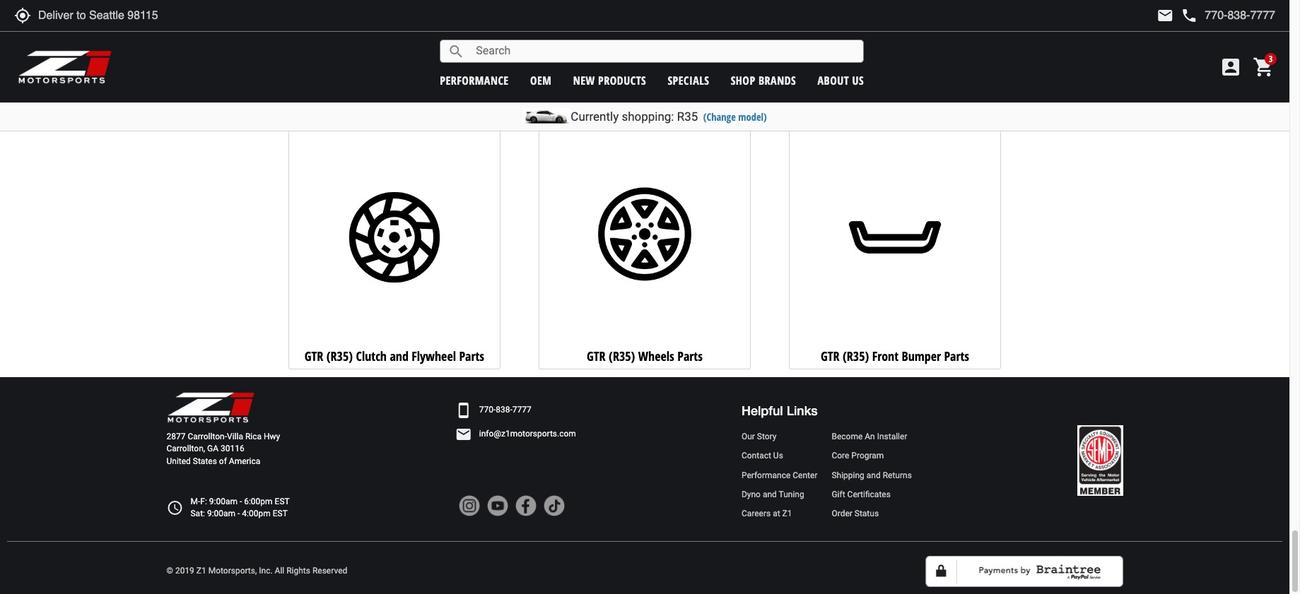 Task type: locate. For each thing, give the bounding box(es) containing it.
2 vertical spatial and
[[763, 490, 777, 500]]

gtr (r35) clutch and flywheel parts
[[305, 348, 485, 365]]

1 horizontal spatial us
[[853, 73, 865, 88]]

mail link
[[1158, 7, 1175, 24]]

shipping
[[832, 471, 865, 481]]

core
[[832, 452, 850, 461]]

1 horizontal spatial and
[[763, 490, 777, 500]]

30116
[[221, 444, 245, 454]]

model)
[[739, 110, 767, 124]]

1 horizontal spatial z1
[[783, 509, 793, 519]]

email info@z1motorsports.com
[[455, 426, 576, 443]]

2019
[[175, 567, 194, 577]]

and inside gtr (r35) clutch and flywheel parts link
[[390, 348, 409, 365]]

program
[[852, 452, 884, 461]]

0 horizontal spatial z1
[[197, 567, 206, 577]]

shopping:
[[622, 110, 674, 124]]

1 vertical spatial 9:00am
[[207, 509, 236, 519]]

0 vertical spatial and
[[390, 348, 409, 365]]

become an installer
[[832, 432, 908, 442]]

1 vertical spatial and
[[867, 471, 881, 481]]

my_location
[[14, 7, 31, 24]]

z1
[[783, 509, 793, 519], [197, 567, 206, 577]]

gtr (r35) wheels / tires parts
[[319, 84, 470, 101]]

our story link
[[742, 432, 818, 444]]

z1 right 2019
[[197, 567, 206, 577]]

(r35)
[[341, 84, 368, 101], [600, 84, 626, 101], [858, 84, 885, 101], [327, 348, 353, 365], [609, 348, 636, 365], [843, 348, 870, 365]]

new
[[573, 73, 595, 88]]

0 horizontal spatial wheels
[[371, 84, 407, 101]]

core program
[[832, 452, 884, 461]]

0 horizontal spatial us
[[774, 452, 784, 461]]

4:00pm
[[242, 509, 271, 519]]

1 vertical spatial z1
[[197, 567, 206, 577]]

contact us
[[742, 452, 784, 461]]

rights
[[287, 567, 311, 577]]

mail phone
[[1158, 7, 1199, 24]]

gtr (r35) clutch and flywheel parts link
[[289, 122, 501, 370]]

performance center link
[[742, 470, 818, 482]]

and inside dyno and tuning link
[[763, 490, 777, 500]]

exhaust
[[888, 84, 926, 101]]

flywheel
[[412, 348, 456, 365]]

intakes
[[647, 84, 684, 101]]

become
[[832, 432, 863, 442]]

gtr for gtr (r35) exhaust parts
[[836, 84, 855, 101]]

america
[[229, 457, 261, 467]]

- left the 4:00pm
[[238, 509, 240, 519]]

order
[[832, 509, 853, 519]]

us for contact us
[[774, 452, 784, 461]]

us right about
[[853, 73, 865, 88]]

shop brands link
[[731, 73, 797, 88]]

1 horizontal spatial wheels
[[639, 348, 675, 365]]

sema member logo image
[[1078, 426, 1124, 497]]

wheels
[[371, 84, 407, 101], [639, 348, 675, 365]]

our story
[[742, 432, 777, 442]]

products
[[599, 73, 647, 88]]

shipping and returns link
[[832, 470, 912, 482]]

6:00pm
[[244, 497, 273, 507]]

about us link
[[818, 73, 865, 88]]

installer
[[878, 432, 908, 442]]

and inside shipping and returns link
[[867, 471, 881, 481]]

0 vertical spatial us
[[853, 73, 865, 88]]

dyno and tuning
[[742, 490, 805, 500]]

our
[[742, 432, 755, 442]]

tires
[[418, 84, 442, 101]]

0 vertical spatial z1
[[783, 509, 793, 519]]

z1 right at at the right
[[783, 509, 793, 519]]

est
[[275, 497, 290, 507], [273, 509, 288, 519]]

wheels for parts
[[639, 348, 675, 365]]

1 vertical spatial wheels
[[639, 348, 675, 365]]

z1 for at
[[783, 509, 793, 519]]

bumper
[[902, 348, 942, 365]]

motorsports,
[[208, 567, 257, 577]]

mail
[[1158, 7, 1175, 24]]

status
[[855, 509, 879, 519]]

inc.
[[259, 567, 273, 577]]

z1 motorsports logo image
[[18, 50, 113, 85]]

(r35) for gtr (r35) front bumper parts
[[843, 348, 870, 365]]

and down the core program link
[[867, 471, 881, 481]]

carrollton,
[[167, 444, 205, 454]]

us inside the contact us link
[[774, 452, 784, 461]]

1 vertical spatial us
[[774, 452, 784, 461]]

est right the 6:00pm
[[275, 497, 290, 507]]

us down our story link
[[774, 452, 784, 461]]

tuning
[[779, 490, 805, 500]]

air
[[630, 84, 644, 101]]

f:
[[200, 497, 207, 507]]

r35front bumper image
[[794, 136, 997, 339]]

9:00am right sat:
[[207, 509, 236, 519]]

7777
[[513, 405, 532, 415]]

oem link
[[530, 73, 552, 88]]

/
[[410, 84, 415, 101]]

2 horizontal spatial and
[[867, 471, 881, 481]]

account_box
[[1220, 56, 1243, 79]]

helpful links
[[742, 403, 818, 419]]

9:00am
[[209, 497, 238, 507], [207, 509, 236, 519]]

wheels for /
[[371, 84, 407, 101]]

9:00am right f:
[[209, 497, 238, 507]]

returns
[[883, 471, 912, 481]]

and right dyno
[[763, 490, 777, 500]]

0 vertical spatial wheels
[[371, 84, 407, 101]]

©
[[167, 567, 173, 577]]

est right the 4:00pm
[[273, 509, 288, 519]]

- left the 6:00pm
[[240, 497, 242, 507]]

all
[[275, 567, 285, 577]]

us
[[853, 73, 865, 88], [774, 452, 784, 461]]

gtr for gtr (r35) wheels / tires parts
[[319, 84, 338, 101]]

gtr for gtr (r35) clutch and flywheel parts
[[305, 348, 323, 365]]

and right clutch
[[390, 348, 409, 365]]

gtr (r35) exhaust parts
[[836, 84, 955, 101]]

2877
[[167, 432, 186, 442]]

0 horizontal spatial and
[[390, 348, 409, 365]]

gtr for gtr (r35) front bumper parts
[[821, 348, 840, 365]]

shopping_cart
[[1253, 56, 1276, 79]]

gtr (r35) exhaust parts link
[[789, 0, 1002, 106]]

search
[[448, 43, 465, 60]]

gtr
[[319, 84, 338, 101], [578, 84, 597, 101], [836, 84, 855, 101], [305, 348, 323, 365], [587, 348, 606, 365], [821, 348, 840, 365]]

states
[[193, 457, 217, 467]]



Task type: describe. For each thing, give the bounding box(es) containing it.
Search search field
[[465, 40, 864, 62]]

(r35) for gtr (r35) wheels / tires parts
[[341, 84, 368, 101]]

gtr (r35) wheels / tires parts link
[[289, 0, 501, 106]]

smartphone 770-838-7777
[[455, 402, 532, 419]]

1 vertical spatial est
[[273, 509, 288, 519]]

performance
[[440, 73, 509, 88]]

0 vertical spatial 9:00am
[[209, 497, 238, 507]]

phone
[[1182, 7, 1199, 24]]

gtr (r35) air intakes parts
[[578, 84, 712, 101]]

carrollton-
[[188, 432, 227, 442]]

gtr (r35) wheels parts
[[587, 348, 703, 365]]

an
[[865, 432, 876, 442]]

email
[[455, 426, 472, 443]]

currently
[[571, 110, 619, 124]]

oem
[[530, 73, 552, 88]]

sat:
[[191, 509, 205, 519]]

gift certificates
[[832, 490, 891, 500]]

(change
[[704, 110, 736, 124]]

facebook link image
[[516, 496, 537, 517]]

access_time m-f: 9:00am - 6:00pm est sat: 9:00am - 4:00pm est
[[167, 497, 290, 519]]

new products link
[[573, 73, 647, 88]]

r35air intakes image
[[544, 0, 746, 75]]

smartphone
[[455, 402, 472, 419]]

contact
[[742, 452, 772, 461]]

careers at z1
[[742, 509, 793, 519]]

z1 for 2019
[[197, 567, 206, 577]]

currently shopping: r35 (change model)
[[571, 110, 767, 124]]

0 vertical spatial -
[[240, 497, 242, 507]]

r35wheels / tires image
[[293, 0, 496, 75]]

become an installer link
[[832, 432, 912, 444]]

gift certificates link
[[832, 489, 912, 501]]

770-838-7777 link
[[479, 405, 532, 417]]

performance link
[[440, 73, 509, 88]]

r35exhaust image
[[794, 0, 997, 75]]

hwy
[[264, 432, 280, 442]]

youtube link image
[[487, 496, 508, 517]]

gtr for gtr (r35) air intakes parts
[[578, 84, 597, 101]]

dyno
[[742, 490, 761, 500]]

front
[[873, 348, 899, 365]]

z1 company logo image
[[167, 392, 255, 425]]

performance center
[[742, 471, 818, 481]]

r35wheels image
[[544, 136, 746, 339]]

core program link
[[832, 451, 912, 463]]

gtr (r35) front bumper parts
[[821, 348, 970, 365]]

gtr (r35) air intakes parts link
[[539, 0, 751, 106]]

and for dyno and tuning
[[763, 490, 777, 500]]

rica
[[245, 432, 262, 442]]

careers
[[742, 509, 771, 519]]

1 vertical spatial -
[[238, 509, 240, 519]]

0 vertical spatial est
[[275, 497, 290, 507]]

specials
[[668, 73, 710, 88]]

ga
[[207, 444, 219, 454]]

© 2019 z1 motorsports, inc. all rights reserved
[[167, 567, 348, 577]]

about
[[818, 73, 850, 88]]

and for shipping and returns
[[867, 471, 881, 481]]

contact us link
[[742, 451, 818, 463]]

838-
[[496, 405, 513, 415]]

shop brands
[[731, 73, 797, 88]]

instagram link image
[[459, 496, 480, 517]]

of
[[219, 457, 227, 467]]

shopping_cart link
[[1250, 56, 1276, 79]]

info@z1motorsports.com
[[479, 430, 576, 439]]

r35clutch and flywheel image
[[293, 136, 496, 339]]

certificates
[[848, 490, 891, 500]]

brands
[[759, 73, 797, 88]]

(r35) for gtr (r35) exhaust parts
[[858, 84, 885, 101]]

careers at z1 link
[[742, 508, 818, 521]]

phone link
[[1182, 7, 1276, 24]]

at
[[773, 509, 781, 519]]

shop
[[731, 73, 756, 88]]

gtr for gtr (r35) wheels parts
[[587, 348, 606, 365]]

us for about us
[[853, 73, 865, 88]]

tiktok link image
[[544, 496, 565, 517]]

performance
[[742, 471, 791, 481]]

info@z1motorsports.com link
[[479, 429, 576, 441]]

reserved
[[313, 567, 348, 577]]

(r35) for gtr (r35) clutch and flywheel parts
[[327, 348, 353, 365]]

about us
[[818, 73, 865, 88]]

(r35) for gtr (r35) air intakes parts
[[600, 84, 626, 101]]

(r35) for gtr (r35) wheels parts
[[609, 348, 636, 365]]

specials link
[[668, 73, 710, 88]]

villa
[[227, 432, 243, 442]]

united
[[167, 457, 191, 467]]

770-
[[479, 405, 496, 415]]

m-
[[191, 497, 200, 507]]

new products
[[573, 73, 647, 88]]

(change model) link
[[704, 110, 767, 124]]

links
[[787, 403, 818, 419]]

2877 carrollton-villa rica hwy carrollton, ga 30116 united states of america
[[167, 432, 280, 467]]

order status
[[832, 509, 879, 519]]

dyno and tuning link
[[742, 489, 818, 501]]



Task type: vqa. For each thing, say whether or not it's contained in the screenshot.
second &
no



